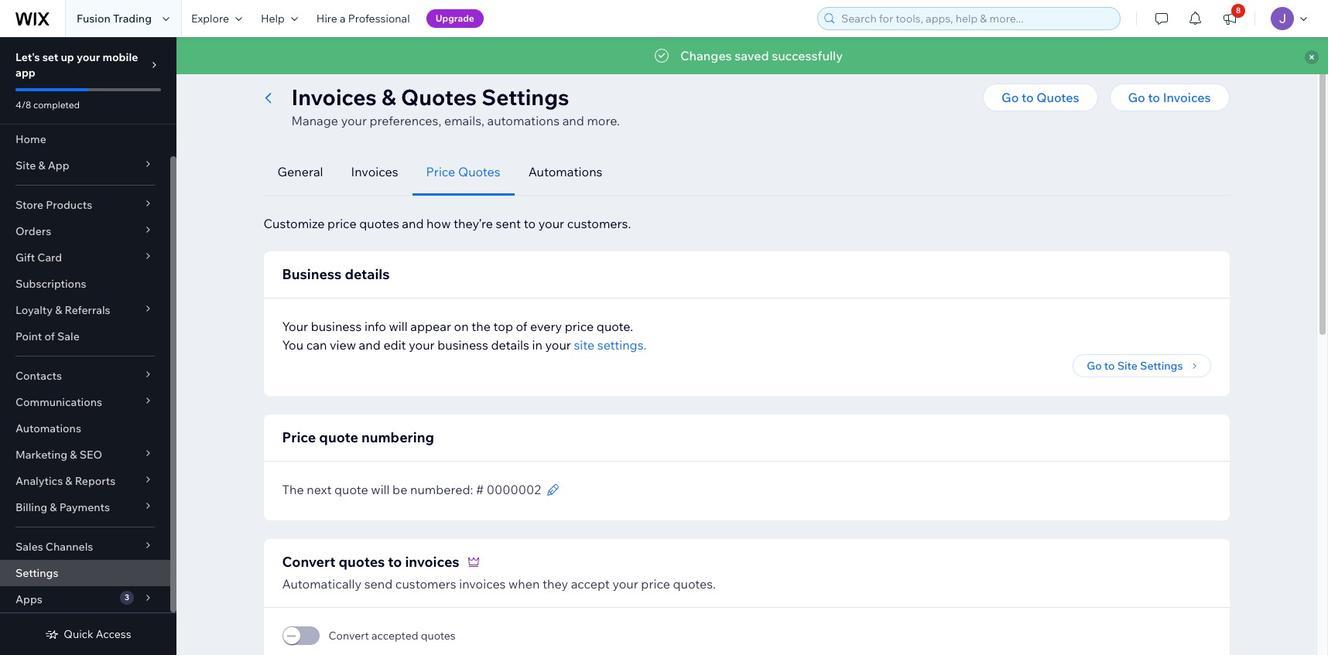 Task type: vqa. For each thing, say whether or not it's contained in the screenshot.
the 'methods'
no



Task type: describe. For each thing, give the bounding box(es) containing it.
upgrade
[[436, 12, 475, 24]]

appear
[[411, 319, 451, 334]]

channels
[[46, 540, 93, 554]]

top
[[494, 319, 513, 334]]

of inside sidebar element
[[44, 330, 55, 344]]

site
[[574, 338, 595, 353]]

automations link
[[0, 416, 170, 442]]

settings for invoices & quotes settings
[[431, 60, 474, 74]]

price quote numbering
[[282, 429, 434, 447]]

sales
[[15, 540, 43, 554]]

point
[[15, 330, 42, 344]]

store products
[[15, 198, 92, 212]]

hire
[[317, 12, 338, 26]]

info
[[365, 319, 386, 334]]

orders button
[[0, 218, 170, 245]]

successfully
[[772, 48, 843, 63]]

let's
[[15, 50, 40, 64]]

4/8 completed
[[15, 99, 80, 111]]

and inside invoices & quotes settings manage your preferences, emails, automations and more.
[[563, 113, 584, 129]]

you
[[282, 338, 304, 353]]

edit
[[384, 338, 406, 353]]

they
[[543, 577, 568, 592]]

and inside your business info will appear on the top of every price quote. you can view and edit your business details in your
[[359, 338, 381, 353]]

0000002
[[487, 482, 541, 498]]

gift card button
[[0, 245, 170, 271]]

seo
[[80, 448, 102, 462]]

4/8
[[15, 99, 31, 111]]

billing & payments
[[15, 501, 110, 515]]

convert for convert quotes to invoices
[[282, 554, 336, 571]]

store products button
[[0, 192, 170, 218]]

help
[[261, 12, 285, 26]]

card
[[37, 251, 62, 265]]

automations
[[487, 113, 560, 129]]

send
[[364, 577, 393, 592]]

automatically send customers invoices when they accept your price quotes.
[[282, 577, 716, 592]]

customize price quotes and how they're sent to your customers.
[[264, 216, 631, 232]]

to for go to site settings
[[1105, 359, 1115, 373]]

site & app
[[15, 159, 69, 173]]

& for billing & payments
[[50, 501, 57, 515]]

billing
[[15, 501, 47, 515]]

settings for invoices & quotes settings manage your preferences, emails, automations and more.
[[482, 84, 569, 111]]

referrals
[[65, 304, 110, 317]]

site & app button
[[0, 153, 170, 179]]

the
[[282, 482, 304, 498]]

go to invoices button
[[1110, 84, 1230, 111]]

will for appear
[[389, 319, 408, 334]]

completed
[[33, 99, 80, 111]]

your right 'accept'
[[613, 577, 639, 592]]

quick
[[64, 628, 93, 642]]

automations button
[[515, 149, 617, 196]]

settings inside settings link
[[15, 567, 58, 581]]

convert quotes to invoices
[[282, 554, 460, 571]]

accepted
[[372, 629, 419, 643]]

subscriptions
[[15, 277, 86, 291]]

general button
[[264, 149, 337, 196]]

app
[[48, 159, 69, 173]]

quotes for invoices & quotes settings
[[392, 60, 429, 74]]

communications
[[15, 396, 102, 410]]

analytics & reports
[[15, 475, 116, 489]]

customers.
[[567, 216, 631, 232]]

& for marketing & seo
[[70, 448, 77, 462]]

your inside invoices & quotes settings manage your preferences, emails, automations and more.
[[341, 113, 367, 129]]

subscriptions link
[[0, 271, 170, 297]]

be
[[393, 482, 408, 498]]

tab list containing general
[[264, 149, 1230, 196]]

#
[[476, 482, 484, 498]]

sent
[[496, 216, 521, 232]]

go for go to invoices
[[1129, 90, 1146, 105]]

site settings.
[[574, 338, 647, 353]]

up
[[61, 50, 74, 64]]

price for price quotes
[[426, 164, 456, 180]]

sales channels button
[[0, 534, 170, 561]]

access
[[96, 628, 131, 642]]

let's set up your mobile app
[[15, 50, 138, 80]]

mobile
[[103, 50, 138, 64]]

business details
[[282, 266, 390, 283]]

marketing & seo button
[[0, 442, 170, 468]]

your right in
[[545, 338, 571, 353]]

next
[[307, 482, 332, 498]]

home link
[[0, 126, 170, 153]]

0 vertical spatial details
[[345, 266, 390, 283]]

3
[[125, 593, 129, 603]]

accept
[[571, 577, 610, 592]]

price for price quote numbering
[[282, 429, 316, 447]]

price quotes
[[426, 164, 501, 180]]

customers
[[396, 577, 457, 592]]

Search for tools, apps, help & more... field
[[837, 8, 1116, 29]]

numbering
[[362, 429, 434, 447]]

details inside your business info will appear on the top of every price quote. you can view and edit your business details in your
[[491, 338, 530, 353]]

invoices button
[[337, 149, 412, 196]]

go for go to quotes
[[1002, 90, 1019, 105]]

site inside button
[[1118, 359, 1138, 373]]

sale
[[57, 330, 80, 344]]

explore
[[191, 12, 229, 26]]

0 horizontal spatial price
[[328, 216, 357, 232]]

when
[[509, 577, 540, 592]]

marketing
[[15, 448, 68, 462]]

changes saved successfully alert
[[177, 37, 1329, 74]]

& for analytics & reports
[[65, 475, 72, 489]]



Task type: locate. For each thing, give the bounding box(es) containing it.
1 horizontal spatial site
[[1118, 359, 1138, 373]]

details down top
[[491, 338, 530, 353]]

to for go to quotes
[[1022, 90, 1034, 105]]

price right customize
[[328, 216, 357, 232]]

of inside your business info will appear on the top of every price quote. you can view and edit your business details in your
[[516, 319, 528, 334]]

fusion trading
[[77, 12, 152, 26]]

2 vertical spatial and
[[359, 338, 381, 353]]

customize
[[264, 216, 325, 232]]

loyalty
[[15, 304, 53, 317]]

settings inside invoices & quotes settings manage your preferences, emails, automations and more.
[[482, 84, 569, 111]]

sidebar element
[[0, 37, 177, 656]]

settings inside "go to site settings" button
[[1141, 359, 1184, 373]]

gift card
[[15, 251, 62, 265]]

2 horizontal spatial go
[[1129, 90, 1146, 105]]

billing & payments button
[[0, 495, 170, 521]]

quote right next
[[335, 482, 368, 498]]

settings
[[264, 60, 306, 74], [431, 60, 474, 74], [482, 84, 569, 111], [1141, 359, 1184, 373], [15, 567, 58, 581]]

business
[[282, 266, 342, 283]]

quotes right accepted
[[421, 629, 456, 643]]

quotes inside go to quotes button
[[1037, 90, 1080, 105]]

& for site & app
[[38, 159, 45, 173]]

app
[[15, 66, 35, 80]]

go to quotes button
[[983, 84, 1098, 111]]

automations for automations button
[[529, 164, 603, 180]]

loyalty & referrals button
[[0, 297, 170, 324]]

general
[[278, 164, 323, 180]]

and left how
[[402, 216, 424, 232]]

saved
[[735, 48, 769, 63]]

& inside button
[[382, 60, 389, 74]]

automations for automations link
[[15, 422, 81, 436]]

gift
[[15, 251, 35, 265]]

price left quotes.
[[641, 577, 670, 592]]

professional
[[348, 12, 410, 26]]

quotes inside invoices & quotes settings manage your preferences, emails, automations and more.
[[401, 84, 477, 111]]

quotes for go to quotes
[[1037, 90, 1080, 105]]

details up info
[[345, 266, 390, 283]]

1 horizontal spatial automations
[[529, 164, 603, 180]]

your
[[77, 50, 100, 64], [341, 113, 367, 129], [539, 216, 565, 232], [409, 338, 435, 353], [545, 338, 571, 353], [613, 577, 639, 592]]

0 vertical spatial quotes
[[359, 216, 399, 232]]

& up preferences,
[[382, 84, 396, 111]]

go
[[1002, 90, 1019, 105], [1129, 90, 1146, 105], [1087, 359, 1102, 373]]

view
[[330, 338, 356, 353]]

a
[[340, 12, 346, 26]]

apps
[[15, 593, 42, 607]]

0 vertical spatial price
[[426, 164, 456, 180]]

0 horizontal spatial details
[[345, 266, 390, 283]]

the
[[472, 319, 491, 334]]

invoices & quotes settings
[[338, 60, 474, 74]]

your
[[282, 319, 308, 334]]

manage
[[292, 113, 338, 129]]

and down info
[[359, 338, 381, 353]]

your down appear on the left
[[409, 338, 435, 353]]

convert up automatically
[[282, 554, 336, 571]]

convert left accepted
[[329, 629, 369, 643]]

your business info will appear on the top of every price quote. you can view and edit your business details in your
[[282, 319, 633, 353]]

1 horizontal spatial details
[[491, 338, 530, 353]]

to inside "go to site settings" button
[[1105, 359, 1115, 373]]

0 horizontal spatial of
[[44, 330, 55, 344]]

and left more.
[[563, 113, 584, 129]]

quotes down invoices button
[[359, 216, 399, 232]]

1 vertical spatial will
[[371, 482, 390, 498]]

will inside your business info will appear on the top of every price quote. you can view and edit your business details in your
[[389, 319, 408, 334]]

0 horizontal spatial business
[[311, 319, 362, 334]]

your right manage
[[341, 113, 367, 129]]

go to quotes
[[1002, 90, 1080, 105]]

loyalty & referrals
[[15, 304, 110, 317]]

0 horizontal spatial site
[[15, 159, 36, 173]]

& right loyalty
[[55, 304, 62, 317]]

will left the be
[[371, 482, 390, 498]]

settings for go to site settings
[[1141, 359, 1184, 373]]

of
[[516, 319, 528, 334], [44, 330, 55, 344]]

site inside 'popup button'
[[15, 159, 36, 173]]

contacts
[[15, 369, 62, 383]]

0 vertical spatial invoices
[[405, 554, 460, 571]]

0 vertical spatial will
[[389, 319, 408, 334]]

payments
[[59, 501, 110, 515]]

go for go to site settings
[[1087, 359, 1102, 373]]

site settings. button
[[574, 336, 647, 355]]

your inside let's set up your mobile app
[[77, 50, 100, 64]]

0 vertical spatial and
[[563, 113, 584, 129]]

1 horizontal spatial price
[[426, 164, 456, 180]]

quote up next
[[319, 429, 358, 447]]

& inside invoices & quotes settings manage your preferences, emails, automations and more.
[[382, 84, 396, 111]]

& left seo
[[70, 448, 77, 462]]

1 horizontal spatial business
[[438, 338, 488, 353]]

marketing & seo
[[15, 448, 102, 462]]

settings button
[[256, 56, 314, 79]]

your right sent
[[539, 216, 565, 232]]

the next quote will be numbered: # 0000002
[[282, 482, 541, 498]]

0 vertical spatial quote
[[319, 429, 358, 447]]

quotes for accepted
[[421, 629, 456, 643]]

invoices & quotes settings manage your preferences, emails, automations and more.
[[292, 84, 620, 129]]

to for go to invoices
[[1149, 90, 1161, 105]]

home
[[15, 132, 46, 146]]

1 vertical spatial quotes
[[339, 554, 385, 571]]

quick access button
[[45, 628, 131, 642]]

analytics
[[15, 475, 63, 489]]

contacts button
[[0, 363, 170, 389]]

to inside go to quotes button
[[1022, 90, 1034, 105]]

of left sale
[[44, 330, 55, 344]]

2 horizontal spatial and
[[563, 113, 584, 129]]

business down on
[[438, 338, 488, 353]]

1 vertical spatial invoices
[[459, 577, 506, 592]]

price up site
[[565, 319, 594, 334]]

details
[[345, 266, 390, 283], [491, 338, 530, 353]]

of right top
[[516, 319, 528, 334]]

2 horizontal spatial price
[[641, 577, 670, 592]]

0 vertical spatial site
[[15, 159, 36, 173]]

quotes
[[392, 60, 429, 74], [401, 84, 477, 111], [1037, 90, 1080, 105], [458, 164, 501, 180]]

invoices left when
[[459, 577, 506, 592]]

quotes for price
[[359, 216, 399, 232]]

quotes up send on the left
[[339, 554, 385, 571]]

price
[[426, 164, 456, 180], [282, 429, 316, 447]]

quote
[[319, 429, 358, 447], [335, 482, 368, 498]]

quotes inside price quotes button
[[458, 164, 501, 180]]

price inside your business info will appear on the top of every price quote. you can view and edit your business details in your
[[565, 319, 594, 334]]

price inside button
[[426, 164, 456, 180]]

1 vertical spatial details
[[491, 338, 530, 353]]

1 vertical spatial business
[[438, 338, 488, 353]]

& for invoices & quotes settings manage your preferences, emails, automations and more.
[[382, 84, 396, 111]]

0 vertical spatial business
[[311, 319, 362, 334]]

invoices inside invoices & quotes settings manage your preferences, emails, automations and more.
[[292, 84, 377, 111]]

settings.
[[598, 338, 647, 353]]

automations up customers.
[[529, 164, 603, 180]]

changes
[[681, 48, 732, 63]]

will up edit
[[389, 319, 408, 334]]

every
[[530, 319, 562, 334]]

convert accepted quotes
[[329, 629, 456, 643]]

fusion
[[77, 12, 111, 26]]

automations inside button
[[529, 164, 603, 180]]

& inside 'popup button'
[[38, 159, 45, 173]]

invoices
[[405, 554, 460, 571], [459, 577, 506, 592]]

quotes for invoices & quotes settings manage your preferences, emails, automations and more.
[[401, 84, 477, 111]]

price up how
[[426, 164, 456, 180]]

communications button
[[0, 389, 170, 416]]

quotes inside invoices & quotes settings button
[[392, 60, 429, 74]]

price quotes button
[[412, 149, 515, 196]]

settings inside 'button'
[[264, 60, 306, 74]]

invoices for customers
[[459, 577, 506, 592]]

hire a professional
[[317, 12, 410, 26]]

& down professional
[[382, 60, 389, 74]]

& left "app"
[[38, 159, 45, 173]]

preferences,
[[370, 113, 442, 129]]

tab list
[[264, 149, 1230, 196]]

1 vertical spatial price
[[565, 319, 594, 334]]

trading
[[113, 12, 152, 26]]

0 vertical spatial price
[[328, 216, 357, 232]]

automations up marketing
[[15, 422, 81, 436]]

automatically
[[282, 577, 362, 592]]

1 horizontal spatial price
[[565, 319, 594, 334]]

to
[[1022, 90, 1034, 105], [1149, 90, 1161, 105], [524, 216, 536, 232], [1105, 359, 1115, 373], [388, 554, 402, 571]]

emails,
[[444, 113, 485, 129]]

more.
[[587, 113, 620, 129]]

numbered:
[[410, 482, 473, 498]]

quick access
[[64, 628, 131, 642]]

reports
[[75, 475, 116, 489]]

automations
[[529, 164, 603, 180], [15, 422, 81, 436]]

invoices for invoices
[[351, 164, 398, 180]]

store
[[15, 198, 43, 212]]

invoices for invoices & quotes settings manage your preferences, emails, automations and more.
[[292, 84, 377, 111]]

1 vertical spatial site
[[1118, 359, 1138, 373]]

automations inside sidebar element
[[15, 422, 81, 436]]

invoices for to
[[405, 554, 460, 571]]

1 vertical spatial automations
[[15, 422, 81, 436]]

settings inside invoices & quotes settings button
[[431, 60, 474, 74]]

to inside "go to invoices" button
[[1149, 90, 1161, 105]]

go to site settings
[[1087, 359, 1184, 373]]

they're
[[454, 216, 493, 232]]

& for invoices & quotes settings
[[382, 60, 389, 74]]

2 vertical spatial quotes
[[421, 629, 456, 643]]

0 horizontal spatial and
[[359, 338, 381, 353]]

& for loyalty & referrals
[[55, 304, 62, 317]]

help button
[[252, 0, 307, 37]]

your right up
[[77, 50, 100, 64]]

convert
[[282, 554, 336, 571], [329, 629, 369, 643]]

0 vertical spatial convert
[[282, 554, 336, 571]]

1 horizontal spatial and
[[402, 216, 424, 232]]

invoices for invoices & quotes settings
[[338, 60, 380, 74]]

point of sale link
[[0, 324, 170, 350]]

site
[[15, 159, 36, 173], [1118, 359, 1138, 373]]

1 vertical spatial quote
[[335, 482, 368, 498]]

1 vertical spatial and
[[402, 216, 424, 232]]

0 horizontal spatial automations
[[15, 422, 81, 436]]

1 horizontal spatial of
[[516, 319, 528, 334]]

2 vertical spatial price
[[641, 577, 670, 592]]

how
[[427, 216, 451, 232]]

1 vertical spatial convert
[[329, 629, 369, 643]]

& left reports
[[65, 475, 72, 489]]

price
[[328, 216, 357, 232], [565, 319, 594, 334], [641, 577, 670, 592]]

price up "the"
[[282, 429, 316, 447]]

0 vertical spatial automations
[[529, 164, 603, 180]]

sales channels
[[15, 540, 93, 554]]

& inside "popup button"
[[50, 501, 57, 515]]

1 vertical spatial price
[[282, 429, 316, 447]]

0 horizontal spatial go
[[1002, 90, 1019, 105]]

& inside popup button
[[65, 475, 72, 489]]

1 horizontal spatial go
[[1087, 359, 1102, 373]]

convert for convert accepted quotes
[[329, 629, 369, 643]]

will for be
[[371, 482, 390, 498]]

0 horizontal spatial price
[[282, 429, 316, 447]]

orders
[[15, 225, 51, 238]]

& right billing
[[50, 501, 57, 515]]

invoices up customers
[[405, 554, 460, 571]]

business up view
[[311, 319, 362, 334]]



